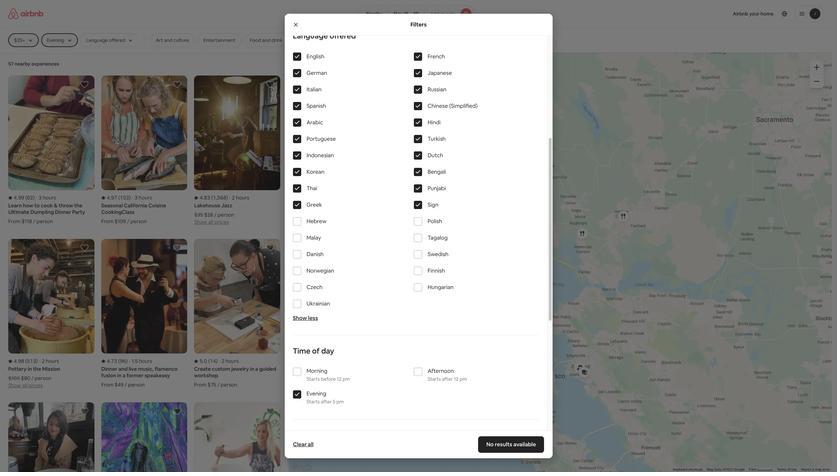 Task type: vqa. For each thing, say whether or not it's contained in the screenshot.
Morning
yes



Task type: describe. For each thing, give the bounding box(es) containing it.
show less button
[[293, 315, 318, 322]]

dinner and live music, flamenco fusion in a former speakeasy group
[[101, 239, 187, 388]]

and for drink
[[262, 37, 271, 43]]

former
[[127, 373, 143, 379]]

lakehouse jazz group
[[194, 76, 280, 226]]

swedish
[[428, 251, 449, 258]]

evening starts after 5 pm
[[307, 390, 344, 405]]

(96)
[[118, 358, 128, 365]]

km
[[752, 468, 757, 472]]

keyboard shortcuts button
[[673, 468, 703, 473]]

danish
[[307, 251, 324, 258]]

malay
[[307, 234, 321, 242]]

german
[[307, 69, 327, 77]]

morning
[[307, 368, 328, 375]]

4.73 out of 5 average rating,  96 reviews image
[[101, 358, 128, 365]]

and for live
[[119, 366, 128, 373]]

show inside lakehouse jazz $35 $28 / person show all prices
[[194, 219, 207, 226]]

4.73
[[107, 358, 117, 365]]

add guests button
[[424, 5, 475, 22]]

korean
[[307, 168, 325, 176]]

57 nearby experiences
[[8, 61, 59, 67]]

30
[[413, 11, 419, 17]]

$118
[[22, 218, 32, 225]]

music,
[[138, 366, 154, 373]]

thai
[[307, 185, 317, 192]]

person inside learn how to cook & throw the ultimate dumpling dinner party from $118 / person
[[36, 218, 53, 225]]

(simplified)
[[449, 102, 478, 110]]

cuisine
[[148, 202, 166, 209]]

/ inside lakehouse jazz $35 $28 / person show all prices
[[214, 212, 217, 218]]

$100
[[8, 375, 20, 382]]

portuguese
[[307, 135, 336, 143]]

indonesian
[[307, 152, 334, 159]]

pm for afternoon
[[460, 376, 467, 382]]

5.0
[[200, 358, 207, 365]]

norwegian
[[307, 267, 334, 275]]

in inside create custom jewelry in a guided workshop from $75 / person
[[250, 366, 254, 373]]

learn
[[8, 202, 22, 209]]

4.97
[[107, 195, 117, 201]]

seasonal
[[101, 202, 123, 209]]

report a map error link
[[802, 468, 830, 472]]

(82)
[[25, 195, 35, 201]]

party
[[72, 209, 85, 216]]

Sightseeing button
[[347, 33, 385, 47]]

available
[[514, 441, 536, 448]]

hours for california
[[139, 195, 152, 201]]

the inside learn how to cook & throw the ultimate dumpling dinner party from $118 / person
[[74, 202, 82, 209]]

from inside "seasonal california cuisine cookingclass from $109 / person"
[[101, 218, 114, 225]]

Nature and outdoors button
[[421, 33, 479, 47]]

in inside pottery in the mission $100 $80 / person show all prices
[[28, 366, 32, 373]]

tours
[[326, 37, 339, 43]]

5.0 out of 5 average rating,  14 reviews image
[[194, 358, 218, 365]]

food
[[250, 37, 261, 43]]

dutch
[[428, 152, 443, 159]]

experiences
[[31, 61, 59, 67]]

Entertainment button
[[198, 33, 241, 47]]

15
[[404, 11, 409, 17]]

12 for afternoon
[[454, 376, 459, 382]]

turkish
[[428, 135, 446, 143]]

bengali
[[428, 168, 446, 176]]

person inside the dinner and live music, flamenco fusion in a former speakeasy from $49 / person
[[128, 382, 145, 388]]

after for afternoon
[[442, 376, 453, 382]]

to
[[34, 202, 40, 209]]

4.83
[[200, 195, 210, 201]]

terms of use link
[[777, 468, 797, 472]]

· for 4.98 (513)
[[39, 358, 40, 365]]

hours for custom
[[226, 358, 239, 365]]

nearby
[[366, 11, 383, 17]]

pottery
[[8, 366, 27, 373]]

$35
[[194, 212, 203, 218]]

nov 15 – 30
[[394, 11, 419, 17]]

(1,568)
[[211, 195, 228, 201]]

starts for afternoon
[[428, 376, 441, 382]]

afternoon starts after 12 pm
[[428, 368, 467, 382]]

hindi
[[428, 119, 441, 126]]

12 for morning
[[337, 376, 342, 382]]

· 2 hours for custom
[[219, 358, 239, 365]]

from inside create custom jewelry in a guided workshop from $75 / person
[[194, 382, 207, 388]]

add to wishlist image for learn how to cook & throw the ultimate dumpling dinner party from $118 / person
[[80, 80, 89, 89]]

add
[[430, 11, 440, 17]]

/ inside pottery in the mission $100 $80 / person show all prices
[[31, 375, 34, 382]]

(153)
[[118, 195, 131, 201]]

create custom jewelry in a guided workshop group
[[194, 239, 280, 388]]

map data ©2023 google
[[707, 468, 745, 472]]

Sports button
[[291, 33, 318, 47]]

japanese
[[428, 69, 452, 77]]

· for 4.99 (82)
[[36, 195, 37, 201]]

4.83 out of 5 average rating,  1,568 reviews image
[[194, 195, 228, 201]]

before
[[321, 376, 336, 382]]

/ inside the dinner and live music, flamenco fusion in a former speakeasy from $49 / person
[[125, 382, 127, 388]]

culture
[[174, 37, 189, 43]]

hours for in
[[46, 358, 59, 365]]

art
[[156, 37, 163, 43]]

person inside "seasonal california cuisine cookingclass from $109 / person"
[[130, 218, 147, 225]]

food and drink
[[250, 37, 283, 43]]

4.73 (96)
[[107, 358, 128, 365]]

from inside learn how to cook & throw the ultimate dumpling dinner party from $118 / person
[[8, 218, 21, 225]]

prices inside lakehouse jazz $35 $28 / person show all prices
[[215, 219, 229, 226]]

hours for and
[[139, 358, 152, 365]]

filters dialog
[[285, 14, 553, 473]]

$49
[[115, 382, 124, 388]]

finnish
[[428, 267, 445, 275]]

data
[[715, 468, 722, 472]]

Wellness button
[[387, 33, 419, 47]]

learn how to cook & throw the ultimate dumpling dinner party from $118 / person
[[8, 202, 85, 225]]

· 3 hours for cuisine
[[132, 195, 152, 201]]

day
[[321, 346, 334, 356]]

spanish
[[307, 102, 326, 110]]

language offered
[[293, 31, 356, 41]]

· for 5.0 (14)
[[219, 358, 220, 365]]

shortcuts
[[689, 468, 703, 472]]

4.99 out of 5 average rating,  82 reviews image
[[8, 195, 35, 201]]

hebrew
[[307, 218, 327, 225]]

nov
[[394, 11, 403, 17]]

jazz
[[221, 202, 232, 209]]

4.98
[[14, 358, 24, 365]]

evening
[[307, 390, 327, 398]]

czech
[[307, 284, 323, 291]]

sightseeing
[[353, 37, 379, 43]]

none search field containing nearby
[[358, 5, 475, 22]]

clear
[[293, 441, 307, 448]]

3 for 4.97 (153)
[[135, 195, 138, 201]]

$75
[[208, 382, 216, 388]]

dinner inside the dinner and live music, flamenco fusion in a former speakeasy from $49 / person
[[101, 366, 117, 373]]

google image
[[290, 464, 313, 473]]

sports
[[297, 37, 312, 43]]

2 for (14)
[[222, 358, 225, 365]]



Task type: locate. For each thing, give the bounding box(es) containing it.
hours inside seasonal california cuisine cookingclass group
[[139, 195, 152, 201]]

pm inside morning starts before 12 pm
[[343, 376, 350, 382]]

add to wishlist image inside dinner and live music, flamenco fusion in a former speakeasy group
[[173, 244, 182, 252]]

dinner and live music, flamenco fusion in a former speakeasy from $49 / person
[[101, 366, 178, 388]]

1 horizontal spatial 12
[[454, 376, 459, 382]]

lakehouse jazz $35 $28 / person show all prices
[[194, 202, 234, 226]]

and down the '(96)'
[[119, 366, 128, 373]]

from down the workshop
[[194, 382, 207, 388]]

add to wishlist image for seasonal california cuisine cookingclass from $109 / person
[[173, 80, 182, 89]]

· left 1.5
[[129, 358, 130, 365]]

2 vertical spatial show
[[8, 383, 21, 389]]

after inside afternoon starts after 12 pm
[[442, 376, 453, 382]]

the right throw
[[74, 202, 82, 209]]

starts for morning
[[307, 376, 320, 382]]

pottery in the mission $100 $80 / person show all prices
[[8, 366, 60, 389]]

from left the $109
[[101, 218, 114, 225]]

0 horizontal spatial all
[[22, 383, 27, 389]]

3 inside learn how to cook & throw the ultimate dumpling dinner party group
[[39, 195, 42, 201]]

starts
[[307, 376, 320, 382], [428, 376, 441, 382], [307, 399, 320, 405]]

hungarian
[[428, 284, 454, 291]]

keyboard shortcuts
[[673, 468, 703, 472]]

0 horizontal spatial 5
[[333, 399, 336, 405]]

from inside the dinner and live music, flamenco fusion in a former speakeasy from $49 / person
[[101, 382, 114, 388]]

2 horizontal spatial show
[[293, 315, 307, 322]]

prices inside pottery in the mission $100 $80 / person show all prices
[[28, 383, 43, 389]]

all right clear
[[308, 441, 314, 448]]

of inside filters dialog
[[312, 346, 320, 356]]

2 horizontal spatial all
[[308, 441, 314, 448]]

0 horizontal spatial in
[[28, 366, 32, 373]]

of for time
[[312, 346, 320, 356]]

prices down jazz
[[215, 219, 229, 226]]

· 2 hours for in
[[39, 358, 59, 365]]

1 horizontal spatial show all prices button
[[194, 218, 229, 226]]

offered
[[330, 31, 356, 41]]

seasonal california cuisine cookingclass from $109 / person
[[101, 202, 166, 225]]

hours inside create custom jewelry in a guided workshop group
[[226, 358, 239, 365]]

/ right $75
[[217, 382, 220, 388]]

in inside the dinner and live music, flamenco fusion in a former speakeasy from $49 / person
[[117, 373, 122, 379]]

person down dumpling
[[36, 218, 53, 225]]

starts down morning
[[307, 376, 320, 382]]

clear all
[[293, 441, 314, 448]]

punjabi
[[428, 185, 446, 192]]

0 horizontal spatial dinner
[[55, 209, 71, 216]]

chinese
[[428, 102, 448, 110]]

hours
[[43, 195, 56, 201], [139, 195, 152, 201], [236, 195, 249, 201], [46, 358, 59, 365], [139, 358, 152, 365], [226, 358, 239, 365]]

show all prices button down pottery
[[8, 382, 43, 389]]

0 horizontal spatial prices
[[28, 383, 43, 389]]

0 horizontal spatial show
[[8, 383, 21, 389]]

show inside filters dialog
[[293, 315, 307, 322]]

· right (82)
[[36, 195, 37, 201]]

0 vertical spatial of
[[312, 346, 320, 356]]

1 horizontal spatial prices
[[215, 219, 229, 226]]

person down jazz
[[218, 212, 234, 218]]

1 horizontal spatial the
[[74, 202, 82, 209]]

show down $35
[[194, 219, 207, 226]]

language
[[293, 31, 328, 41]]

0 horizontal spatial after
[[321, 399, 332, 405]]

starts inside the 'evening starts after 5 pm'
[[307, 399, 320, 405]]

nov 15 – 30 button
[[388, 5, 425, 22]]

pm for evening
[[337, 399, 344, 405]]

seasonal california cuisine cookingclass group
[[101, 76, 187, 225]]

5 km button
[[747, 468, 775, 473]]

2 for (1,568)
[[232, 195, 235, 201]]

· right (153)
[[132, 195, 133, 201]]

hours inside learn how to cook & throw the ultimate dumpling dinner party group
[[43, 195, 56, 201]]

· 2 hours up mission
[[39, 358, 59, 365]]

· for 4.83 (1,568)
[[229, 195, 231, 201]]

$28
[[204, 212, 213, 218]]

russian
[[428, 86, 447, 93]]

5 down before
[[333, 399, 336, 405]]

0 vertical spatial prices
[[215, 219, 229, 226]]

and inside the dinner and live music, flamenco fusion in a former speakeasy from $49 / person
[[119, 366, 128, 373]]

2 for (513)
[[42, 358, 45, 365]]

· for 4.97 (153)
[[132, 195, 133, 201]]

google map
showing 24 experiences. region
[[289, 52, 832, 473]]

map
[[707, 468, 714, 472]]

dinner left party
[[55, 209, 71, 216]]

nearby button
[[358, 5, 389, 22]]

a left guided
[[255, 366, 258, 373]]

· 3 hours up cook
[[36, 195, 56, 201]]

· 3 hours
[[36, 195, 56, 201], [132, 195, 152, 201]]

0 horizontal spatial add to wishlist image
[[80, 244, 89, 252]]

· 3 hours inside seasonal california cuisine cookingclass group
[[132, 195, 152, 201]]

custom
[[212, 366, 230, 373]]

show
[[194, 219, 207, 226], [293, 315, 307, 322], [8, 383, 21, 389]]

flamenco
[[155, 366, 178, 373]]

1 horizontal spatial and
[[164, 37, 172, 43]]

3 for 4.99 (82)
[[39, 195, 42, 201]]

person inside create custom jewelry in a guided workshop from $75 / person
[[221, 382, 237, 388]]

/ right $80
[[31, 375, 34, 382]]

· 1.5 hours
[[129, 358, 152, 365]]

in up $49
[[117, 373, 122, 379]]

person down mission
[[35, 375, 51, 382]]

2 up jazz
[[232, 195, 235, 201]]

starts inside afternoon starts after 12 pm
[[428, 376, 441, 382]]

group inside filters dialog
[[285, 420, 548, 473]]

2 · 3 hours from the left
[[132, 195, 152, 201]]

2 up mission
[[42, 358, 45, 365]]

· inside dinner and live music, flamenco fusion in a former speakeasy group
[[129, 358, 130, 365]]

live
[[129, 366, 137, 373]]

show all prices button down lakehouse
[[194, 218, 229, 226]]

1 horizontal spatial · 3 hours
[[132, 195, 152, 201]]

1 vertical spatial show
[[293, 315, 307, 322]]

add to wishlist image for dinner and live music, flamenco fusion in a former speakeasy from $49 / person
[[173, 244, 182, 252]]

entertainment
[[204, 37, 236, 43]]

add to wishlist image inside lakehouse jazz "group"
[[266, 80, 275, 89]]

1 vertical spatial 5
[[749, 468, 751, 472]]

time
[[293, 346, 311, 356]]

the inside pottery in the mission $100 $80 / person show all prices
[[33, 366, 41, 373]]

show inside pottery in the mission $100 $80 / person show all prices
[[8, 383, 21, 389]]

from down ultimate
[[8, 218, 21, 225]]

3 inside seasonal california cuisine cookingclass group
[[135, 195, 138, 201]]

all down $28
[[208, 219, 213, 226]]

hours up music,
[[139, 358, 152, 365]]

1 horizontal spatial 2
[[222, 358, 225, 365]]

guided
[[259, 366, 276, 373]]

· 3 hours for to
[[36, 195, 56, 201]]

/ right $118
[[33, 218, 35, 225]]

0 horizontal spatial 2
[[42, 358, 45, 365]]

· inside seasonal california cuisine cookingclass group
[[132, 195, 133, 201]]

· 2 hours for jazz
[[229, 195, 249, 201]]

· inside lakehouse jazz "group"
[[229, 195, 231, 201]]

show all prices button inside lakehouse jazz "group"
[[194, 218, 229, 226]]

3
[[39, 195, 42, 201], [135, 195, 138, 201]]

starts down afternoon
[[428, 376, 441, 382]]

1 3 from the left
[[39, 195, 42, 201]]

1.5
[[132, 358, 138, 365]]

0 vertical spatial show all prices button
[[194, 218, 229, 226]]

show all prices button for prices
[[194, 218, 229, 226]]

from down fusion
[[101, 382, 114, 388]]

· 2 hours inside create custom jewelry in a guided workshop group
[[219, 358, 239, 365]]

add to wishlist image
[[80, 80, 89, 89], [173, 80, 182, 89], [266, 80, 275, 89], [173, 244, 182, 252], [266, 244, 275, 252], [80, 408, 89, 416], [266, 408, 275, 416]]

hours up jewelry
[[226, 358, 239, 365]]

pm inside the 'evening starts after 5 pm'
[[337, 399, 344, 405]]

all inside clear all button
[[308, 441, 314, 448]]

1 horizontal spatial add to wishlist image
[[173, 408, 182, 416]]

after down evening
[[321, 399, 332, 405]]

in down (513)
[[28, 366, 32, 373]]

person inside lakehouse jazz $35 $28 / person show all prices
[[218, 212, 234, 218]]

arabic
[[307, 119, 323, 126]]

no results available
[[487, 441, 536, 448]]

speakeasy
[[145, 373, 170, 379]]

a left the map
[[813, 468, 815, 472]]

3 up to
[[39, 195, 42, 201]]

person inside pottery in the mission $100 $80 / person show all prices
[[35, 375, 51, 382]]

starts for evening
[[307, 399, 320, 405]]

57
[[8, 61, 14, 67]]

show all prices button inside pottery in the mission group
[[8, 382, 43, 389]]

show down $100
[[8, 383, 21, 389]]

2 vertical spatial all
[[308, 441, 314, 448]]

add to wishlist image inside seasonal california cuisine cookingclass group
[[173, 80, 182, 89]]

dinner
[[55, 209, 71, 216], [101, 366, 117, 373]]

add to wishlist image inside learn how to cook & throw the ultimate dumpling dinner party group
[[80, 80, 89, 89]]

add to wishlist image for create custom jewelry in a guided workshop from $75 / person
[[266, 244, 275, 252]]

0 vertical spatial after
[[442, 376, 453, 382]]

· inside create custom jewelry in a guided workshop group
[[219, 358, 220, 365]]

· 2 hours inside pottery in the mission group
[[39, 358, 59, 365]]

12 down afternoon
[[454, 376, 459, 382]]

/ right $28
[[214, 212, 217, 218]]

5 km
[[749, 468, 758, 472]]

5 left km in the bottom right of the page
[[749, 468, 751, 472]]

2 horizontal spatial 2
[[232, 195, 235, 201]]

and right art in the top of the page
[[164, 37, 172, 43]]

12 inside afternoon starts after 12 pm
[[454, 376, 459, 382]]

/ inside create custom jewelry in a guided workshop from $75 / person
[[217, 382, 220, 388]]

5
[[333, 399, 336, 405], [749, 468, 751, 472]]

1 horizontal spatial 3
[[135, 195, 138, 201]]

sign
[[428, 201, 439, 209]]

of left use
[[788, 468, 791, 472]]

1 horizontal spatial in
[[117, 373, 122, 379]]

0 horizontal spatial the
[[33, 366, 41, 373]]

Art and culture button
[[150, 33, 195, 47]]

of for terms
[[788, 468, 791, 472]]

italian
[[307, 86, 322, 93]]

5 inside button
[[749, 468, 751, 472]]

dinner down "4.73"
[[101, 366, 117, 373]]

all inside lakehouse jazz $35 $28 / person show all prices
[[208, 219, 213, 226]]

filters
[[411, 21, 427, 28]]

and for culture
[[164, 37, 172, 43]]

1 horizontal spatial 5
[[749, 468, 751, 472]]

english
[[307, 53, 324, 60]]

2 horizontal spatial and
[[262, 37, 271, 43]]

after for evening
[[321, 399, 332, 405]]

all down $80
[[22, 383, 27, 389]]

and left 'drink'
[[262, 37, 271, 43]]

(513)
[[25, 358, 38, 365]]

how
[[23, 202, 33, 209]]

0 horizontal spatial a
[[123, 373, 126, 379]]

hours inside pottery in the mission group
[[46, 358, 59, 365]]

all inside pottery in the mission $100 $80 / person show all prices
[[22, 383, 27, 389]]

0 vertical spatial show
[[194, 219, 207, 226]]

2 inside lakehouse jazz "group"
[[232, 195, 235, 201]]

None search field
[[358, 5, 475, 22]]

5 inside the 'evening starts after 5 pm'
[[333, 399, 336, 405]]

of left day
[[312, 346, 320, 356]]

1 vertical spatial after
[[321, 399, 332, 405]]

profile element
[[483, 0, 824, 27]]

2 inside pottery in the mission group
[[42, 358, 45, 365]]

zoom out image
[[814, 79, 820, 84]]

/ inside "seasonal california cuisine cookingclass from $109 / person"
[[127, 218, 129, 225]]

guests
[[441, 11, 455, 17]]

cookingclass
[[101, 209, 135, 216]]

0 vertical spatial the
[[74, 202, 82, 209]]

1 horizontal spatial a
[[255, 366, 258, 373]]

hours inside dinner and live music, flamenco fusion in a former speakeasy group
[[139, 358, 152, 365]]

1 vertical spatial the
[[33, 366, 41, 373]]

0 horizontal spatial · 3 hours
[[36, 195, 56, 201]]

2 12 from the left
[[454, 376, 459, 382]]

ultimate
[[8, 209, 29, 216]]

the
[[74, 202, 82, 209], [33, 366, 41, 373]]

fusion
[[101, 373, 116, 379]]

12 right before
[[337, 376, 342, 382]]

1 vertical spatial show all prices button
[[8, 382, 43, 389]]

1 vertical spatial of
[[788, 468, 791, 472]]

in right jewelry
[[250, 366, 254, 373]]

dinner inside learn how to cook & throw the ultimate dumpling dinner party from $118 / person
[[55, 209, 71, 216]]

chinese (simplified)
[[428, 102, 478, 110]]

add to wishlist image
[[80, 244, 89, 252], [173, 408, 182, 416]]

· right (513)
[[39, 358, 40, 365]]

dumpling
[[30, 209, 54, 216]]

workshop
[[194, 373, 218, 379]]

starts inside morning starts before 12 pm
[[307, 376, 320, 382]]

· 3 hours inside learn how to cook & throw the ultimate dumpling dinner party group
[[36, 195, 56, 201]]

pm
[[343, 376, 350, 382], [460, 376, 467, 382], [337, 399, 344, 405]]

a up $49
[[123, 373, 126, 379]]

4.98 out of 5 average rating,  513 reviews image
[[8, 358, 38, 365]]

add guests
[[430, 11, 455, 17]]

add to wishlist image for lakehouse jazz $35 $28 / person show all prices
[[266, 80, 275, 89]]

group
[[285, 420, 548, 473]]

learn how to cook & throw the ultimate dumpling dinner party group
[[8, 76, 94, 225]]

hours for how
[[43, 195, 56, 201]]

show all prices button
[[194, 218, 229, 226], [8, 382, 43, 389]]

Tours button
[[320, 33, 344, 47]]

show left less
[[293, 315, 307, 322]]

1 · 3 hours from the left
[[36, 195, 56, 201]]

1 horizontal spatial dinner
[[101, 366, 117, 373]]

4.97 (153)
[[107, 195, 131, 201]]

0 vertical spatial all
[[208, 219, 213, 226]]

· inside pottery in the mission group
[[39, 358, 40, 365]]

1 12 from the left
[[337, 376, 342, 382]]

after
[[442, 376, 453, 382], [321, 399, 332, 405]]

4.97 out of 5 average rating,  153 reviews image
[[101, 195, 131, 201]]

error
[[823, 468, 830, 472]]

1 vertical spatial add to wishlist image
[[173, 408, 182, 416]]

· inside learn how to cook & throw the ultimate dumpling dinner party group
[[36, 195, 37, 201]]

2 horizontal spatial in
[[250, 366, 254, 373]]

hours up mission
[[46, 358, 59, 365]]

· right (14)
[[219, 358, 220, 365]]

· for 4.73 (96)
[[129, 358, 130, 365]]

show all prices button for show
[[8, 382, 43, 389]]

hours right '(1,568)'
[[236, 195, 249, 201]]

show less
[[293, 315, 318, 322]]

results
[[495, 441, 513, 448]]

1 horizontal spatial show
[[194, 219, 207, 226]]

/ inside learn how to cook & throw the ultimate dumpling dinner party from $118 / person
[[33, 218, 35, 225]]

person down california
[[130, 218, 147, 225]]

0 horizontal spatial of
[[312, 346, 320, 356]]

no results available link
[[478, 437, 545, 453]]

1 horizontal spatial all
[[208, 219, 213, 226]]

· up jazz
[[229, 195, 231, 201]]

after down afternoon
[[442, 376, 453, 382]]

4.99
[[14, 195, 24, 201]]

0 horizontal spatial show all prices button
[[8, 382, 43, 389]]

create custom jewelry in a guided workshop from $75 / person
[[194, 366, 276, 388]]

less
[[308, 315, 318, 322]]

hours for jazz
[[236, 195, 249, 201]]

1 vertical spatial prices
[[28, 383, 43, 389]]

a
[[255, 366, 258, 373], [123, 373, 126, 379], [813, 468, 815, 472]]

0 vertical spatial 5
[[333, 399, 336, 405]]

/ right $49
[[125, 382, 127, 388]]

· 2 hours inside lakehouse jazz "group"
[[229, 195, 249, 201]]

art and culture
[[156, 37, 189, 43]]

· 2 hours up the custom
[[219, 358, 239, 365]]

the down (513)
[[33, 366, 41, 373]]

zoom in image
[[814, 65, 820, 70]]

Food and drink button
[[244, 33, 289, 47]]

1 vertical spatial dinner
[[101, 366, 117, 373]]

2 3 from the left
[[135, 195, 138, 201]]

pottery in the mission group
[[8, 239, 94, 389]]

starts down evening
[[307, 399, 320, 405]]

pm inside afternoon starts after 12 pm
[[460, 376, 467, 382]]

2 horizontal spatial a
[[813, 468, 815, 472]]

after inside the 'evening starts after 5 pm'
[[321, 399, 332, 405]]

3 up california
[[135, 195, 138, 201]]

· 2 hours up jazz
[[229, 195, 249, 201]]

· 3 hours up california
[[132, 195, 152, 201]]

a inside the dinner and live music, flamenco fusion in a former speakeasy from $49 / person
[[123, 373, 126, 379]]

0 vertical spatial dinner
[[55, 209, 71, 216]]

hours inside lakehouse jazz "group"
[[236, 195, 249, 201]]

0 vertical spatial add to wishlist image
[[80, 244, 89, 252]]

pm for morning
[[343, 376, 350, 382]]

©2023
[[723, 468, 733, 472]]

add to wishlist image inside create custom jewelry in a guided workshop group
[[266, 244, 275, 252]]

person down former
[[128, 382, 145, 388]]

all
[[208, 219, 213, 226], [22, 383, 27, 389], [308, 441, 314, 448]]

$80
[[21, 375, 30, 382]]

create
[[194, 366, 211, 373]]

no
[[487, 441, 494, 448]]

0 horizontal spatial 12
[[337, 376, 342, 382]]

terms of use
[[777, 468, 797, 472]]

a inside create custom jewelry in a guided workshop from $75 / person
[[255, 366, 258, 373]]

2 inside create custom jewelry in a guided workshop group
[[222, 358, 225, 365]]

hours up cook
[[43, 195, 56, 201]]

0 horizontal spatial 3
[[39, 195, 42, 201]]

prices down $80
[[28, 383, 43, 389]]

/ right the $109
[[127, 218, 129, 225]]

person right $75
[[221, 382, 237, 388]]

1 horizontal spatial of
[[788, 468, 791, 472]]

12 inside morning starts before 12 pm
[[337, 376, 342, 382]]

hours up california
[[139, 195, 152, 201]]

1 horizontal spatial after
[[442, 376, 453, 382]]

0 horizontal spatial and
[[119, 366, 128, 373]]

1 vertical spatial all
[[22, 383, 27, 389]]

2 up the custom
[[222, 358, 225, 365]]

cook
[[41, 202, 53, 209]]



